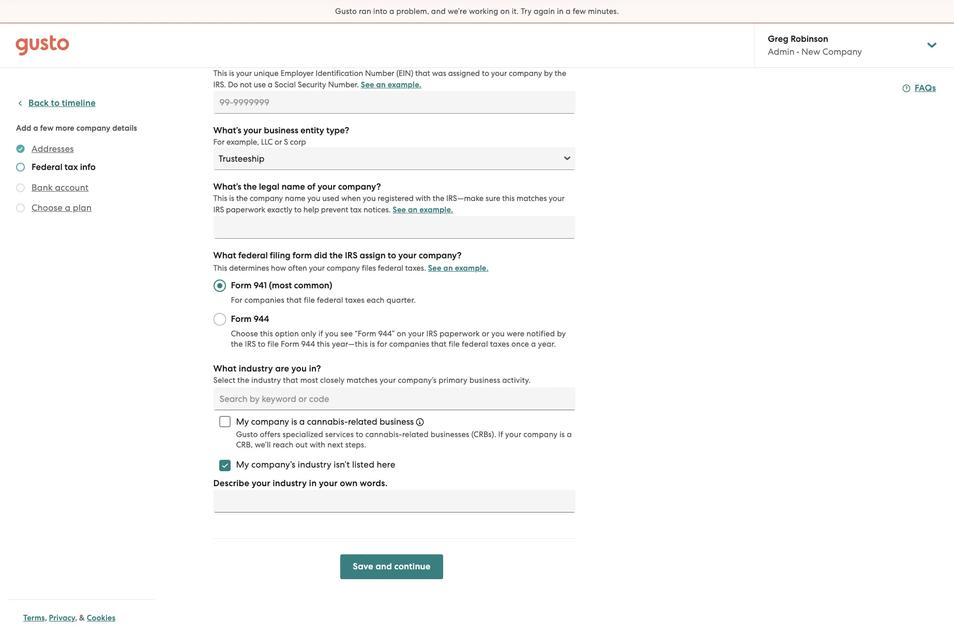 Task type: vqa. For each thing, say whether or not it's contained in the screenshot.
how
yes



Task type: describe. For each thing, give the bounding box(es) containing it.
companies inside form 944 choose this option only if you see "form 944" on your irs paperwork or you were notified by the irs to file form 944 this year—this is for companies that file federal taxes once a year.
[[389, 340, 429, 349]]

bank
[[32, 183, 53, 193]]

0 vertical spatial 944
[[254, 314, 269, 325]]

option
[[275, 329, 299, 339]]

registered
[[378, 194, 414, 203]]

terms link
[[23, 614, 45, 623]]

company
[[823, 47, 862, 57]]

specialized
[[283, 430, 323, 440]]

paperwork inside this is the company name you used when you registered with the irs—make sure this matches your irs paperwork exactly to help prevent tax notices.
[[226, 205, 265, 215]]

describe your industry in your own words.
[[213, 478, 388, 489]]

help
[[304, 205, 319, 215]]

1 vertical spatial 944
[[301, 340, 315, 349]]

industry down my company's industry isn't listed here
[[273, 478, 307, 489]]

an inside the what federal filing form did the irs assign to your company? this determines how often your company files federal taxes. see an example.
[[443, 264, 453, 273]]

what's for what's your business entity type? for example, llc or s corp
[[213, 125, 241, 136]]

0 horizontal spatial company?
[[338, 182, 381, 192]]

0 vertical spatial in
[[557, 7, 564, 16]]

see an example. button for what's the legal name of your company?
[[393, 204, 453, 216]]

assign
[[360, 250, 386, 261]]

My company's industry isn't listed here checkbox
[[213, 455, 236, 477]]

company inside gusto offers specialized services to cannabis-related businesses (crbs). if your company is a crb, we'll reach out with next steps.
[[524, 430, 558, 440]]

what for what industry are you in?
[[213, 364, 237, 374]]

gusto for gusto ran into a problem, and we're working on it. try again in a few minutes.
[[335, 7, 357, 16]]

taxes inside the form 941 (most common) for companies that file federal taxes each quarter.
[[345, 296, 365, 305]]

see an example. for what's your federal ein?
[[361, 80, 421, 89]]

not
[[240, 80, 252, 89]]

addresses button
[[32, 143, 74, 155]]

back
[[28, 98, 49, 109]]

0 vertical spatial name
[[282, 182, 305, 192]]

bank account button
[[32, 182, 89, 194]]

admin
[[768, 47, 795, 57]]

federal inside list
[[32, 162, 62, 173]]

0 vertical spatial cannabis-
[[307, 417, 348, 427]]

my for my company is a cannabis-related business
[[236, 417, 249, 427]]

plan
[[73, 203, 92, 213]]

Describe your industry in your own words. field
[[213, 490, 575, 513]]

more
[[56, 124, 74, 133]]

bank account
[[32, 183, 89, 193]]

number
[[365, 69, 394, 78]]

of
[[307, 182, 316, 192]]

when
[[341, 194, 361, 203]]

working
[[469, 7, 498, 16]]

the inside this is your unique employer identification number (ein) that was assigned to your company by the irs. do not use a social security number.
[[555, 69, 566, 78]]

is inside form 944 choose this option only if you see "form 944" on your irs paperwork or you were notified by the irs to file form 944 this year—this is for companies that file federal taxes once a year.
[[370, 340, 375, 349]]

what for what federal filing form did the irs assign to your company?
[[213, 250, 236, 261]]

see an example. for what's the legal name of your company?
[[393, 205, 453, 215]]

you right if
[[325, 329, 339, 339]]

common)
[[294, 280, 332, 291]]

sure
[[486, 194, 500, 203]]

0 horizontal spatial company's
[[251, 460, 296, 470]]

my company is a cannabis-related business
[[236, 417, 414, 427]]

notified
[[527, 329, 555, 339]]

see inside the what federal filing form did the irs assign to your company? this determines how often your company files federal taxes. see an example.
[[428, 264, 441, 273]]

exactly
[[267, 205, 292, 215]]

faqs button
[[903, 82, 936, 95]]

matches inside this is the company name you used when you registered with the irs—make sure this matches your irs paperwork exactly to help prevent tax notices.
[[517, 194, 547, 203]]

used
[[322, 194, 339, 203]]

form 941 (most common) for companies that file federal taxes each quarter.
[[231, 280, 416, 305]]

gusto for gusto offers specialized services to cannabis-related businesses (crbs). if your company is a crb, we'll reach out with next steps.
[[236, 430, 258, 440]]

1 , from the left
[[45, 614, 47, 623]]

to inside gusto offers specialized services to cannabis-related businesses (crbs). if your company is a crb, we'll reach out with next steps.
[[356, 430, 363, 440]]

federal up determines
[[238, 250, 268, 261]]

your inside gusto offers specialized services to cannabis-related businesses (crbs). if your company is a crb, we'll reach out with next steps.
[[505, 430, 522, 440]]

do
[[228, 80, 238, 89]]

form
[[293, 250, 312, 261]]

for
[[377, 340, 387, 349]]

2 vertical spatial see an example. button
[[428, 262, 489, 275]]

you inside what industry are you in? select the industry that most closely matches your company's primary business activity.
[[291, 364, 307, 374]]

tax inside list
[[65, 162, 78, 173]]

entity
[[301, 125, 324, 136]]

cannabis- inside gusto offers specialized services to cannabis-related businesses (crbs). if your company is a crb, we'll reach out with next steps.
[[365, 430, 402, 440]]

company? inside the what federal filing form did the irs assign to your company? this determines how often your company files federal taxes. see an example.
[[419, 250, 462, 261]]

gusto ran into a problem, and we're working on it. try again in a few minutes.
[[335, 7, 619, 16]]

2 vertical spatial form
[[281, 340, 299, 349]]

example. for what's the legal name of your company?
[[420, 205, 453, 215]]

did
[[314, 250, 327, 261]]

this inside the what federal filing form did the irs assign to your company? this determines how often your company files federal taxes. see an example.
[[213, 264, 227, 273]]

what's your federal ein?
[[213, 56, 316, 67]]

year—this
[[332, 340, 368, 349]]

by inside this is your unique employer identification number (ein) that was assigned to your company by the irs. do not use a social security number.
[[544, 69, 553, 78]]

reach
[[273, 441, 294, 450]]

ran
[[359, 7, 371, 16]]

federal tax info list
[[16, 143, 151, 216]]

are
[[275, 364, 289, 374]]

what's for what's your federal ein?
[[213, 56, 241, 67]]

primary
[[439, 376, 467, 385]]

to inside the what federal filing form did the irs assign to your company? this determines how often your company files federal taxes. see an example.
[[388, 250, 396, 261]]

listed
[[352, 460, 375, 470]]

circle check image
[[16, 143, 25, 155]]

1 horizontal spatial and
[[431, 7, 446, 16]]

what federal filing form did the irs assign to your company? this determines how often your company files federal taxes. see an example.
[[213, 250, 489, 273]]

robinson
[[791, 34, 828, 44]]

to inside form 944 choose this option only if you see "form 944" on your irs paperwork or you were notified by the irs to file form 944 this year—this is for companies that file federal taxes once a year.
[[258, 340, 266, 349]]

here
[[377, 460, 395, 470]]

&
[[79, 614, 85, 623]]

irs inside the what federal filing form did the irs assign to your company? this determines how often your company files federal taxes. see an example.
[[345, 250, 358, 261]]

my for my company's industry isn't listed here
[[236, 460, 249, 470]]

you up help
[[307, 194, 320, 203]]

on inside form 944 choose this option only if you see "form 944" on your irs paperwork or you were notified by the irs to file form 944 this year—this is for companies that file federal taxes once a year.
[[397, 329, 406, 339]]

federal tax info
[[32, 162, 96, 173]]

this is your unique employer identification number (ein) that was assigned to your company by the irs. do not use a social security number.
[[213, 69, 566, 89]]

each
[[367, 296, 385, 305]]

example. inside the what federal filing form did the irs assign to your company? this determines how often your company files federal taxes. see an example.
[[455, 264, 489, 273]]

own
[[340, 478, 358, 489]]

form for form 944
[[231, 314, 252, 325]]

is inside this is the company name you used when you registered with the irs—make sure this matches your irs paperwork exactly to help prevent tax notices.
[[229, 194, 234, 203]]

prevent
[[321, 205, 348, 215]]

in?
[[309, 364, 321, 374]]

example,
[[227, 138, 259, 147]]

see an example. button for what's your federal ein?
[[361, 79, 421, 91]]

a inside button
[[65, 203, 71, 213]]

to inside button
[[51, 98, 60, 109]]

company inside this is the company name you used when you registered with the irs—make sure this matches your irs paperwork exactly to help prevent tax notices.
[[250, 194, 283, 203]]

the inside what industry are you in? select the industry that most closely matches your company's primary business activity.
[[237, 376, 249, 385]]

home image
[[16, 35, 69, 56]]

most
[[300, 376, 318, 385]]

isn't
[[334, 460, 350, 470]]

cookies
[[87, 614, 115, 623]]

employer
[[281, 69, 314, 78]]

that inside form 944 choose this option only if you see "form 944" on your irs paperwork or you were notified by the irs to file form 944 this year—this is for companies that file federal taxes once a year.
[[431, 340, 447, 349]]

use
[[254, 80, 266, 89]]

2 vertical spatial business
[[380, 417, 414, 427]]

name inside this is the company name you used when you registered with the irs—make sure this matches your irs paperwork exactly to help prevent tax notices.
[[285, 194, 306, 203]]

words.
[[360, 478, 388, 489]]

0 horizontal spatial file
[[268, 340, 279, 349]]

privacy
[[49, 614, 75, 623]]

paperwork inside form 944 choose this option only if you see "form 944" on your irs paperwork or you were notified by the irs to file form 944 this year—this is for companies that file federal taxes once a year.
[[440, 329, 480, 339]]

federal right files
[[378, 264, 403, 273]]

(ein)
[[396, 69, 413, 78]]

to inside this is the company name you used when you registered with the irs—make sure this matches your irs paperwork exactly to help prevent tax notices.
[[294, 205, 302, 215]]

an for what's your federal ein?
[[376, 80, 386, 89]]

check image for choose
[[16, 204, 25, 213]]

describe
[[213, 478, 250, 489]]

1 vertical spatial this
[[260, 329, 273, 339]]

a inside gusto offers specialized services to cannabis-related businesses (crbs). if your company is a crb, we'll reach out with next steps.
[[567, 430, 572, 440]]

corp
[[290, 138, 306, 147]]

problem,
[[396, 7, 429, 16]]

details
[[112, 124, 137, 133]]

if
[[318, 329, 323, 339]]

an for what's the legal name of your company?
[[408, 205, 418, 215]]

0 vertical spatial on
[[500, 7, 510, 16]]

try
[[521, 7, 532, 16]]

for inside the form 941 (most common) for companies that file federal taxes each quarter.
[[231, 296, 243, 305]]

s
[[284, 138, 288, 147]]

we're
[[448, 7, 467, 16]]

llc
[[261, 138, 273, 147]]

example. for what's your federal ein?
[[388, 80, 421, 89]]

(crbs).
[[471, 430, 496, 440]]

cookies button
[[87, 612, 115, 625]]

save
[[353, 562, 373, 573]]

files
[[362, 264, 376, 273]]



Task type: locate. For each thing, give the bounding box(es) containing it.
2 vertical spatial this
[[213, 264, 227, 273]]

0 horizontal spatial on
[[397, 329, 406, 339]]

gusto left ran
[[335, 7, 357, 16]]

company inside this is your unique employer identification number (ein) that was assigned to your company by the irs. do not use a social security number.
[[509, 69, 542, 78]]

see down registered
[[393, 205, 406, 215]]

1 horizontal spatial federal
[[264, 56, 295, 67]]

federal down addresses
[[32, 162, 62, 173]]

tax down when
[[350, 205, 362, 215]]

business up s
[[264, 125, 298, 136]]

tax inside this is the company name you used when you registered with the irs—make sure this matches your irs paperwork exactly to help prevent tax notices.
[[350, 205, 362, 215]]

1 horizontal spatial an
[[408, 205, 418, 215]]

1 horizontal spatial in
[[557, 7, 564, 16]]

company inside the what federal filing form did the irs assign to your company? this determines how often your company files federal taxes. see an example.
[[327, 264, 360, 273]]

1 vertical spatial name
[[285, 194, 306, 203]]

0 vertical spatial what
[[213, 250, 236, 261]]

1 vertical spatial tax
[[350, 205, 362, 215]]

company's inside what industry are you in? select the industry that most closely matches your company's primary business activity.
[[398, 376, 437, 385]]

1 horizontal spatial or
[[482, 329, 489, 339]]

business inside what industry are you in? select the industry that most closely matches your company's primary business activity.
[[469, 376, 500, 385]]

identification
[[316, 69, 363, 78]]

this inside this is the company name you used when you registered with the irs—make sure this matches your irs paperwork exactly to help prevent tax notices.
[[213, 194, 227, 203]]

1 horizontal spatial with
[[416, 194, 431, 203]]

my company's industry isn't listed here
[[236, 460, 395, 470]]

0 vertical spatial what's
[[213, 56, 241, 67]]

1 vertical spatial this
[[213, 194, 227, 203]]

what's up example,
[[213, 125, 241, 136]]

for down determines
[[231, 296, 243, 305]]

1 horizontal spatial tax
[[350, 205, 362, 215]]

choose left option
[[231, 329, 258, 339]]

the inside form 944 choose this option only if you see "form 944" on your irs paperwork or you were notified by the irs to file form 944 this year—this is for companies that file federal taxes once a year.
[[231, 340, 243, 349]]

for inside what's your business entity type? for example, llc or s corp
[[213, 138, 225, 147]]

paperwork down legal
[[226, 205, 265, 215]]

2 vertical spatial what's
[[213, 182, 241, 192]]

what's for what's the legal name of your company?
[[213, 182, 241, 192]]

0 vertical spatial related
[[348, 417, 377, 427]]

on left it.
[[500, 7, 510, 16]]

see down number
[[361, 80, 374, 89]]

how
[[271, 264, 286, 273]]

business up gusto offers specialized services to cannabis-related businesses (crbs). if your company is a crb, we'll reach out with next steps. at the bottom
[[380, 417, 414, 427]]

1 horizontal spatial company?
[[419, 250, 462, 261]]

1 vertical spatial on
[[397, 329, 406, 339]]

0 horizontal spatial see
[[361, 80, 374, 89]]

choose down the bank
[[32, 203, 63, 213]]

0 vertical spatial for
[[213, 138, 225, 147]]

were
[[507, 329, 525, 339]]

0 vertical spatial this
[[502, 194, 515, 203]]

2 horizontal spatial see
[[428, 264, 441, 273]]

, left &
[[75, 614, 77, 623]]

0 horizontal spatial business
[[264, 125, 298, 136]]

the
[[555, 69, 566, 78], [243, 182, 257, 192], [236, 194, 248, 203], [433, 194, 444, 203], [329, 250, 343, 261], [231, 340, 243, 349], [237, 376, 249, 385]]

1 vertical spatial check image
[[16, 184, 25, 192]]

0 vertical spatial company?
[[338, 182, 381, 192]]

this down if
[[317, 340, 330, 349]]

•
[[797, 47, 799, 57]]

1 horizontal spatial choose
[[231, 329, 258, 339]]

legal
[[259, 182, 280, 192]]

related inside gusto offers specialized services to cannabis-related businesses (crbs). if your company is a crb, we'll reach out with next steps.
[[402, 430, 429, 440]]

gusto up the crb,
[[236, 430, 258, 440]]

an down registered
[[408, 205, 418, 215]]

my
[[236, 417, 249, 427], [236, 460, 249, 470]]

cannabis-
[[307, 417, 348, 427], [365, 430, 402, 440]]

check image for bank
[[16, 184, 25, 192]]

irs inside this is the company name you used when you registered with the irs—make sure this matches your irs paperwork exactly to help prevent tax notices.
[[213, 205, 224, 215]]

industry up describe your industry in your own words.
[[298, 460, 331, 470]]

see
[[341, 329, 353, 339]]

taxes down the were
[[490, 340, 510, 349]]

business
[[264, 125, 298, 136], [469, 376, 500, 385], [380, 417, 414, 427]]

0 vertical spatial see an example.
[[361, 80, 421, 89]]

1 vertical spatial cannabis-
[[365, 430, 402, 440]]

irs—make
[[446, 194, 484, 203]]

see an example. down number
[[361, 80, 421, 89]]

0 horizontal spatial choose
[[32, 203, 63, 213]]

what up select
[[213, 364, 237, 374]]

2 what from the top
[[213, 364, 237, 374]]

form for form 941 (most common)
[[231, 280, 252, 291]]

0 vertical spatial with
[[416, 194, 431, 203]]

0 horizontal spatial related
[[348, 417, 377, 427]]

this right "sure"
[[502, 194, 515, 203]]

related up the steps.
[[348, 417, 377, 427]]

in right again
[[557, 7, 564, 16]]

What industry are you in? field
[[213, 388, 575, 411]]

1 check image from the top
[[16, 163, 25, 172]]

privacy link
[[49, 614, 75, 623]]

1 this from the top
[[213, 69, 227, 78]]

only
[[301, 329, 316, 339]]

account
[[55, 183, 89, 193]]

2 , from the left
[[75, 614, 77, 623]]

industry left are
[[239, 364, 273, 374]]

name left of
[[282, 182, 305, 192]]

matches right the "closely"
[[347, 376, 378, 385]]

tax left info
[[65, 162, 78, 173]]

industry down are
[[251, 376, 281, 385]]

type?
[[326, 125, 349, 136]]

file
[[304, 296, 315, 305], [268, 340, 279, 349], [449, 340, 460, 349]]

944 down 941
[[254, 314, 269, 325]]

this is the company name you used when you registered with the irs—make sure this matches your irs paperwork exactly to help prevent tax notices.
[[213, 194, 565, 215]]

gusto inside gusto offers specialized services to cannabis-related businesses (crbs). if your company is a crb, we'll reach out with next steps.
[[236, 430, 258, 440]]

2 what's from the top
[[213, 125, 241, 136]]

choose a plan button
[[32, 202, 92, 214]]

you
[[307, 194, 320, 203], [363, 194, 376, 203], [325, 329, 339, 339], [491, 329, 505, 339], [291, 364, 307, 374]]

that down are
[[283, 376, 298, 385]]

what inside the what federal filing form did the irs assign to your company? this determines how often your company files federal taxes. see an example.
[[213, 250, 236, 261]]

company? up when
[[338, 182, 381, 192]]

cannabis- up the steps.
[[365, 430, 402, 440]]

1 horizontal spatial on
[[500, 7, 510, 16]]

1 vertical spatial by
[[557, 329, 566, 339]]

an right taxes.
[[443, 264, 453, 273]]

see for what's the legal name of your company?
[[393, 205, 406, 215]]

a inside form 944 choose this option only if you see "form 944" on your irs paperwork or you were notified by the irs to file form 944 this year—this is for companies that file federal taxes once a year.
[[531, 340, 536, 349]]

into
[[373, 7, 387, 16]]

back to timeline button
[[16, 97, 96, 110]]

and inside button
[[376, 562, 392, 573]]

944
[[254, 314, 269, 325], [301, 340, 315, 349]]

related left businesses in the bottom of the page
[[402, 430, 429, 440]]

to
[[482, 69, 489, 78], [51, 98, 60, 109], [294, 205, 302, 215], [388, 250, 396, 261], [258, 340, 266, 349], [356, 430, 363, 440]]

what
[[213, 250, 236, 261], [213, 364, 237, 374]]

is inside this is your unique employer identification number (ein) that was assigned to your company by the irs. do not use a social security number.
[[229, 69, 234, 78]]

or inside form 944 choose this option only if you see "form 944" on your irs paperwork or you were notified by the irs to file form 944 this year—this is for companies that file federal taxes once a year.
[[482, 329, 489, 339]]

and right save
[[376, 562, 392, 573]]

back to timeline
[[28, 98, 96, 109]]

often
[[288, 264, 307, 273]]

security
[[298, 80, 326, 89]]

with right registered
[[416, 194, 431, 203]]

2 vertical spatial check image
[[16, 204, 25, 213]]

0 vertical spatial paperwork
[[226, 205, 265, 215]]

1 vertical spatial company?
[[419, 250, 462, 261]]

what's the legal name of your company?
[[213, 182, 381, 192]]

terms
[[23, 614, 45, 623]]

"form
[[355, 329, 376, 339]]

1 horizontal spatial matches
[[517, 194, 547, 203]]

social
[[275, 80, 296, 89]]

0 vertical spatial federal
[[264, 56, 295, 67]]

cannabis- up services
[[307, 417, 348, 427]]

None checkbox
[[213, 411, 236, 433]]

with inside gusto offers specialized services to cannabis-related businesses (crbs). if your company is a crb, we'll reach out with next steps.
[[310, 441, 326, 450]]

0 horizontal spatial an
[[376, 80, 386, 89]]

matches right "sure"
[[517, 194, 547, 203]]

see an example.
[[361, 80, 421, 89], [393, 205, 453, 215]]

1 horizontal spatial for
[[231, 296, 243, 305]]

that up primary
[[431, 340, 447, 349]]

or inside what's your business entity type? for example, llc or s corp
[[275, 138, 282, 147]]

file inside the form 941 (most common) for companies that file federal taxes each quarter.
[[304, 296, 315, 305]]

related
[[348, 417, 377, 427], [402, 430, 429, 440]]

1 vertical spatial in
[[309, 478, 317, 489]]

1 vertical spatial gusto
[[236, 430, 258, 440]]

what's up do
[[213, 56, 241, 67]]

addresses
[[32, 144, 74, 154]]

1 vertical spatial choose
[[231, 329, 258, 339]]

what industry are you in? select the industry that most closely matches your company's primary business activity.
[[213, 364, 531, 385]]

0 vertical spatial this
[[213, 69, 227, 78]]

3 what's from the top
[[213, 182, 241, 192]]

944 down only
[[301, 340, 315, 349]]

0 horizontal spatial cannabis-
[[307, 417, 348, 427]]

in
[[557, 7, 564, 16], [309, 478, 317, 489]]

1 vertical spatial and
[[376, 562, 392, 573]]

1 vertical spatial with
[[310, 441, 326, 450]]

unique
[[254, 69, 279, 78]]

0 horizontal spatial or
[[275, 138, 282, 147]]

see for what's your federal ein?
[[361, 80, 374, 89]]

0 vertical spatial matches
[[517, 194, 547, 203]]

you up notices.
[[363, 194, 376, 203]]

paperwork up primary
[[440, 329, 480, 339]]

0 vertical spatial example.
[[388, 80, 421, 89]]

that down (most
[[286, 296, 302, 305]]

2 vertical spatial example.
[[455, 264, 489, 273]]

this for what's the legal name of your company?
[[213, 194, 227, 203]]

that inside this is your unique employer identification number (ein) that was assigned to your company by the irs. do not use a social security number.
[[415, 69, 430, 78]]

or left s
[[275, 138, 282, 147]]

number.
[[328, 80, 359, 89]]

1 vertical spatial related
[[402, 430, 429, 440]]

2 horizontal spatial file
[[449, 340, 460, 349]]

, left privacy
[[45, 614, 47, 623]]

0 vertical spatial companies
[[245, 296, 284, 305]]

steps.
[[345, 441, 366, 450]]

this for what's your federal ein?
[[213, 69, 227, 78]]

1 horizontal spatial gusto
[[335, 7, 357, 16]]

that inside what industry are you in? select the industry that most closely matches your company's primary business activity.
[[283, 376, 298, 385]]

name
[[282, 182, 305, 192], [285, 194, 306, 203]]

file up primary
[[449, 340, 460, 349]]

matches inside what industry are you in? select the industry that most closely matches your company's primary business activity.
[[347, 376, 378, 385]]

check image
[[16, 163, 25, 172], [16, 184, 25, 192], [16, 204, 25, 213]]

your inside this is the company name you used when you registered with the irs—make sure this matches your irs paperwork exactly to help prevent tax notices.
[[549, 194, 565, 203]]

tax
[[65, 162, 78, 173], [350, 205, 362, 215]]

add a few more company details
[[16, 124, 137, 133]]

federal up unique
[[264, 56, 295, 67]]

0 vertical spatial few
[[573, 7, 586, 16]]

0 vertical spatial see an example. button
[[361, 79, 421, 91]]

1 horizontal spatial by
[[557, 329, 566, 339]]

select
[[213, 376, 235, 385]]

2 check image from the top
[[16, 184, 25, 192]]

1 horizontal spatial taxes
[[490, 340, 510, 349]]

companies down 944"
[[389, 340, 429, 349]]

greg robinson admin • new company
[[768, 34, 862, 57]]

0 vertical spatial see
[[361, 80, 374, 89]]

crb,
[[236, 441, 253, 450]]

see an example. down registered
[[393, 205, 453, 215]]

federal down common)
[[317, 296, 343, 305]]

0 horizontal spatial by
[[544, 69, 553, 78]]

terms , privacy , & cookies
[[23, 614, 115, 623]]

choose a plan
[[32, 203, 92, 213]]

your inside what's your business entity type? for example, llc or s corp
[[243, 125, 262, 136]]

taxes left each at the top of page
[[345, 296, 365, 305]]

companies
[[245, 296, 284, 305], [389, 340, 429, 349]]

company? up taxes.
[[419, 250, 462, 261]]

an down number
[[376, 80, 386, 89]]

a inside this is your unique employer identification number (ein) that was assigned to your company by the irs. do not use a social security number.
[[268, 80, 273, 89]]

1 my from the top
[[236, 417, 249, 427]]

name down what's the legal name of your company?
[[285, 194, 306, 203]]

minutes.
[[588, 7, 619, 16]]

2 horizontal spatial an
[[443, 264, 453, 273]]

see right taxes.
[[428, 264, 441, 273]]

0 horizontal spatial gusto
[[236, 430, 258, 440]]

see
[[361, 80, 374, 89], [393, 205, 406, 215], [428, 264, 441, 273]]

company's down reach
[[251, 460, 296, 470]]

What's the legal name of your company? text field
[[213, 216, 575, 239]]

few left more
[[40, 124, 54, 133]]

choose inside form 944 choose this option only if you see "form 944" on your irs paperwork or you were notified by the irs to file form 944 this year—this is for companies that file federal taxes once a year.
[[231, 329, 258, 339]]

companies down 941
[[245, 296, 284, 305]]

you up most
[[291, 364, 307, 374]]

0 horizontal spatial and
[[376, 562, 392, 573]]

an
[[376, 80, 386, 89], [408, 205, 418, 215], [443, 264, 453, 273]]

activity.
[[502, 376, 531, 385]]

what's your business entity type? for example, llc or s corp
[[213, 125, 349, 147]]

2 my from the top
[[236, 460, 249, 470]]

is
[[229, 69, 234, 78], [229, 194, 234, 203], [370, 340, 375, 349], [291, 417, 297, 427], [560, 430, 565, 440]]

on
[[500, 7, 510, 16], [397, 329, 406, 339]]

business inside what's your business entity type? for example, llc or s corp
[[264, 125, 298, 136]]

1 vertical spatial for
[[231, 296, 243, 305]]

what's
[[213, 56, 241, 67], [213, 125, 241, 136], [213, 182, 241, 192]]

irs.
[[213, 80, 226, 89]]

business left the "activity."
[[469, 376, 500, 385]]

0 vertical spatial taxes
[[345, 296, 365, 305]]

a
[[389, 7, 394, 16], [566, 7, 571, 16], [268, 80, 273, 89], [33, 124, 38, 133], [65, 203, 71, 213], [531, 340, 536, 349], [299, 417, 305, 427], [567, 430, 572, 440]]

2 this from the top
[[213, 194, 227, 203]]

2 vertical spatial this
[[317, 340, 330, 349]]

1 what's from the top
[[213, 56, 241, 67]]

this
[[502, 194, 515, 203], [260, 329, 273, 339], [317, 340, 330, 349]]

by inside form 944 choose this option only if you see "form 944" on your irs paperwork or you were notified by the irs to file form 944 this year—this is for companies that file federal taxes once a year.
[[557, 329, 566, 339]]

check image down circle check icon
[[16, 163, 25, 172]]

1 what from the top
[[213, 250, 236, 261]]

0 horizontal spatial in
[[309, 478, 317, 489]]

see an example. button right taxes.
[[428, 262, 489, 275]]

2 vertical spatial an
[[443, 264, 453, 273]]

faqs
[[915, 83, 936, 94]]

1 vertical spatial an
[[408, 205, 418, 215]]

for
[[213, 138, 225, 147], [231, 296, 243, 305]]

this left option
[[260, 329, 273, 339]]

None radio
[[213, 280, 226, 292], [213, 313, 226, 326], [213, 280, 226, 292], [213, 313, 226, 326]]

form inside the form 941 (most common) for companies that file federal taxes each quarter.
[[231, 280, 252, 291]]

gusto offers specialized services to cannabis-related businesses (crbs). if your company is a crb, we'll reach out with next steps.
[[236, 430, 572, 450]]

choose inside button
[[32, 203, 63, 213]]

that inside the form 941 (most common) for companies that file federal taxes each quarter.
[[286, 296, 302, 305]]

1 vertical spatial what
[[213, 364, 237, 374]]

to inside this is your unique employer identification number (ein) that was assigned to your company by the irs. do not use a social security number.
[[482, 69, 489, 78]]

check image left the bank
[[16, 184, 25, 192]]

1 vertical spatial taxes
[[490, 340, 510, 349]]

1 vertical spatial matches
[[347, 376, 378, 385]]

my down the crb,
[[236, 460, 249, 470]]

see an example. button down number
[[361, 79, 421, 91]]

see an example. button down registered
[[393, 204, 453, 216]]

What's your Federal EIN? text field
[[213, 91, 575, 114]]

form
[[231, 280, 252, 291], [231, 314, 252, 325], [281, 340, 299, 349]]

941
[[254, 280, 267, 291]]

what up determines
[[213, 250, 236, 261]]

file down option
[[268, 340, 279, 349]]

(most
[[269, 280, 292, 291]]

0 horizontal spatial for
[[213, 138, 225, 147]]

timeline
[[62, 98, 96, 109]]

form 944 choose this option only if you see "form 944" on your irs paperwork or you were notified by the irs to file form 944 this year—this is for companies that file federal taxes once a year.
[[231, 314, 566, 349]]

continue
[[394, 562, 431, 573]]

3 check image from the top
[[16, 204, 25, 213]]

the inside the what federal filing form did the irs assign to your company? this determines how often your company files federal taxes. see an example.
[[329, 250, 343, 261]]

with right out
[[310, 441, 326, 450]]

1 horizontal spatial companies
[[389, 340, 429, 349]]

2 horizontal spatial this
[[502, 194, 515, 203]]

this inside this is the company name you used when you registered with the irs—make sure this matches your irs paperwork exactly to help prevent tax notices.
[[502, 194, 515, 203]]

1 horizontal spatial related
[[402, 430, 429, 440]]

again
[[534, 7, 555, 16]]

check image left choose a plan button at the left top of page
[[16, 204, 25, 213]]

0 vertical spatial company's
[[398, 376, 437, 385]]

what's inside what's your business entity type? for example, llc or s corp
[[213, 125, 241, 136]]

with
[[416, 194, 431, 203], [310, 441, 326, 450]]

your inside form 944 choose this option only if you see "form 944" on your irs paperwork or you were notified by the irs to file form 944 this year—this is for companies that file federal taxes once a year.
[[408, 329, 425, 339]]

few left minutes. on the right top
[[573, 7, 586, 16]]

1 vertical spatial paperwork
[[440, 329, 480, 339]]

0 horizontal spatial matches
[[347, 376, 378, 385]]

save and continue
[[353, 562, 431, 573]]

what's left legal
[[213, 182, 241, 192]]

1 vertical spatial see an example. button
[[393, 204, 453, 216]]

is inside gusto offers specialized services to cannabis-related businesses (crbs). if your company is a crb, we'll reach out with next steps.
[[560, 430, 565, 440]]

3 this from the top
[[213, 264, 227, 273]]

1 horizontal spatial company's
[[398, 376, 437, 385]]

matches
[[517, 194, 547, 203], [347, 376, 378, 385]]

taxes inside form 944 choose this option only if you see "form 944" on your irs paperwork or you were notified by the irs to file form 944 this year—this is for companies that file federal taxes once a year.
[[490, 340, 510, 349]]

or left the were
[[482, 329, 489, 339]]

for left example,
[[213, 138, 225, 147]]

companies inside the form 941 (most common) for companies that file federal taxes each quarter.
[[245, 296, 284, 305]]

your inside what industry are you in? select the industry that most closely matches your company's primary business activity.
[[380, 376, 396, 385]]

0 vertical spatial gusto
[[335, 7, 357, 16]]

1 horizontal spatial 944
[[301, 340, 315, 349]]

federal up primary
[[462, 340, 488, 349]]

0 horizontal spatial few
[[40, 124, 54, 133]]

0 vertical spatial form
[[231, 280, 252, 291]]

1 horizontal spatial business
[[380, 417, 414, 427]]

and left we're
[[431, 7, 446, 16]]

see an example. button
[[361, 79, 421, 91], [393, 204, 453, 216], [428, 262, 489, 275]]

federal inside form 944 choose this option only if you see "form 944" on your irs paperwork or you were notified by the irs to file form 944 this year—this is for companies that file federal taxes once a year.
[[462, 340, 488, 349]]

you left the were
[[491, 329, 505, 339]]

federal inside the form 941 (most common) for companies that file federal taxes each quarter.
[[317, 296, 343, 305]]

0 vertical spatial choose
[[32, 203, 63, 213]]

my up the crb,
[[236, 417, 249, 427]]

federal
[[238, 250, 268, 261], [378, 264, 403, 273], [317, 296, 343, 305], [462, 340, 488, 349]]

this inside this is your unique employer identification number (ein) that was assigned to your company by the irs. do not use a social security number.
[[213, 69, 227, 78]]

filing
[[270, 250, 291, 261]]

info
[[80, 162, 96, 173]]

company's up what industry are you in? field
[[398, 376, 437, 385]]

on right 944"
[[397, 329, 406, 339]]

2 horizontal spatial business
[[469, 376, 500, 385]]

1 vertical spatial company's
[[251, 460, 296, 470]]

what inside what industry are you in? select the industry that most closely matches your company's primary business activity.
[[213, 364, 237, 374]]

that left was
[[415, 69, 430, 78]]

0 horizontal spatial tax
[[65, 162, 78, 173]]

assigned
[[448, 69, 480, 78]]

determines
[[229, 264, 269, 273]]

in down my company's industry isn't listed here
[[309, 478, 317, 489]]

0 vertical spatial tax
[[65, 162, 78, 173]]

taxes.
[[405, 264, 426, 273]]

1 vertical spatial few
[[40, 124, 54, 133]]

quarter.
[[387, 296, 416, 305]]

file down common)
[[304, 296, 315, 305]]

with inside this is the company name you used when you registered with the irs—make sure this matches your irs paperwork exactly to help prevent tax notices.
[[416, 194, 431, 203]]



